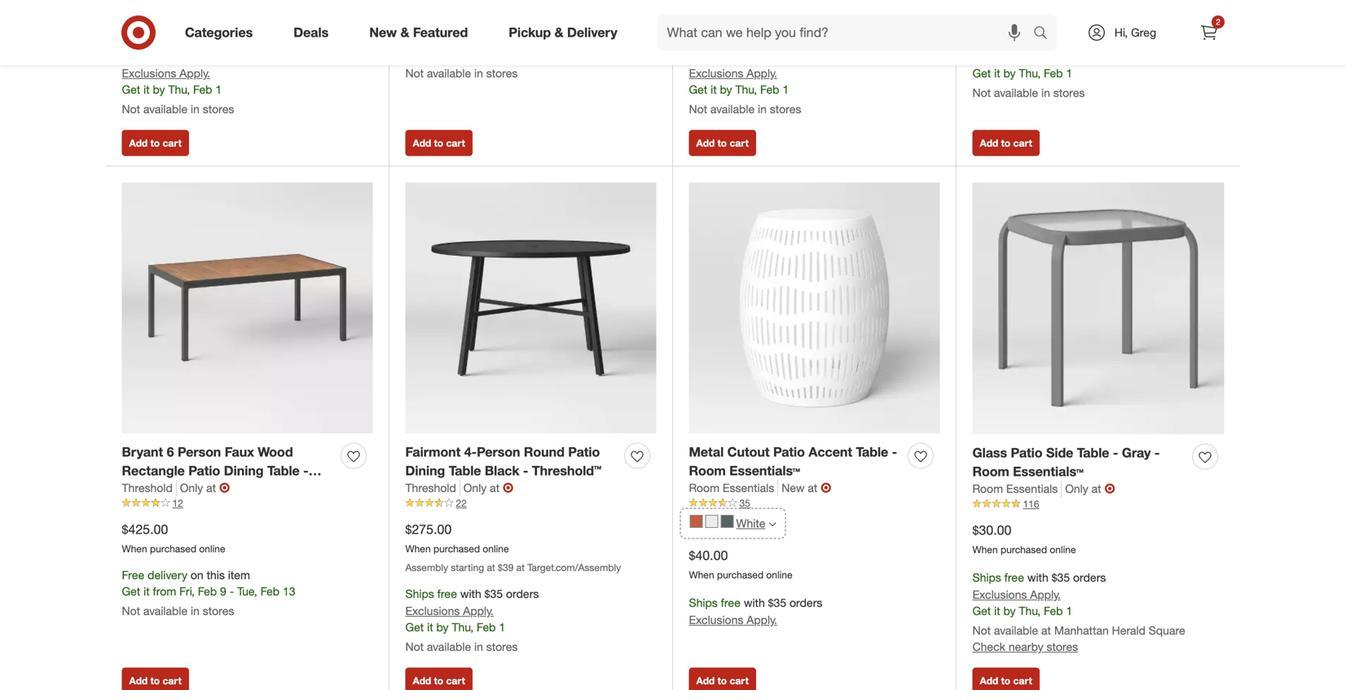 Task type: describe. For each thing, give the bounding box(es) containing it.
at inside room essentials new at ¬
[[808, 481, 818, 495]]

when inside $425.00 when purchased online
[[122, 543, 147, 555]]

threshold link for dining
[[406, 480, 460, 497]]

when inside $30.00 when purchased online
[[973, 544, 999, 556]]

patio inside fairmont 4-person round patio dining table black - threshold™
[[569, 444, 600, 460]]

exclusions inside ships free with $35 orders exclusions apply.
[[689, 613, 744, 627]]

online inside $425.00 when purchased online
[[199, 543, 225, 555]]

when inside $40.00 when purchased online
[[689, 569, 715, 581]]

at inside ships free with $35 orders exclusions apply. get it by thu, feb 1 not available at manhattan herald square check nearby stores
[[1042, 624, 1052, 638]]

deals
[[294, 25, 329, 40]]

target.com/assembly inside $275.00 when purchased online assembly starting at $39 at target.com/assembly
[[528, 562, 621, 574]]

hi, greg
[[1115, 25, 1157, 40]]

not available in stores
[[406, 66, 518, 80]]

purchased inside $40.00 when purchased online
[[718, 569, 764, 581]]

$275.00 when purchased online assembly starting at $39 at target.com/assembly
[[406, 522, 621, 574]]

with inside ships free with $35 orders exclusions apply.
[[744, 596, 765, 610]]

ships inside ships free exclusions apply. get it by thu, feb 1 not available in stores
[[122, 49, 151, 63]]

free inside ships free with $35 orders exclusions apply.
[[721, 596, 741, 610]]

red image
[[690, 515, 703, 528]]

$30.00
[[973, 522, 1012, 538]]

- up 12 "link" in the bottom of the page
[[303, 463, 309, 479]]

white
[[737, 516, 766, 531]]

patio inside metal cutout patio accent table - room essentials™
[[774, 444, 806, 460]]

apply. inside ships free with $35 orders exclusions apply. get it by thu, feb 1 not available at manhattan herald square check nearby stores
[[1031, 588, 1061, 602]]

on for free delivery on this item get it from fri, feb 9 - tue, feb 13 not available in stores
[[191, 568, 204, 583]]

116 link
[[973, 497, 1225, 512]]

pickup & delivery link
[[495, 15, 638, 51]]

fairmont
[[406, 444, 461, 460]]

white button
[[683, 511, 784, 537]]

35
[[740, 497, 751, 510]]

¬ up 35 link
[[821, 480, 832, 496]]

it inside ships free with $35 orders exclusions apply. get it by thu, feb 1 not available at manhattan herald square check nearby stores
[[995, 604, 1001, 618]]

round
[[524, 444, 565, 460]]

patio inside glass patio side table - gray - room essentials™
[[1011, 445, 1043, 461]]

room inside room essentials new at ¬
[[689, 481, 720, 495]]

metal cutout patio accent table - room essentials™
[[689, 444, 898, 479]]

room inside glass patio side table - gray - room essentials™
[[973, 464, 1010, 480]]

bryant 6 person faux wood rectangle patio dining table - gray/natural wood - threshold™
[[122, 444, 322, 498]]

threshold for rectangle
[[122, 481, 173, 495]]

$30.00 when purchased online
[[973, 522, 1077, 556]]

get inside ships free exclusions apply. get it by thu, feb 1 not available in stores
[[122, 82, 140, 97]]

¬ down black
[[503, 480, 514, 496]]

only inside room essentials only at ¬
[[1066, 482, 1089, 496]]

assembly inside $275.00 when purchased online assembly starting at $39 at target.com/assembly
[[406, 562, 448, 574]]

square
[[1149, 624, 1186, 638]]

target.com/assembly for ships free exclusions apply. get it by thu, feb 1 not available in stores
[[244, 24, 338, 36]]

free for free delivery on this item get it from fri, feb 9 - tue, feb 13 not available in stores
[[122, 568, 145, 583]]

2 horizontal spatial ships free with $35 orders exclusions apply. get it by thu, feb 1 not available in stores
[[973, 33, 1107, 100]]

assembly for ships free exclusions apply. get it by thu, feb 1 not available in stores
[[122, 24, 165, 36]]

$425.00
[[122, 522, 168, 538]]

item for free delivery on this item get it from fri, feb 9 - tue, feb 13 not available in stores
[[228, 568, 250, 583]]

2 link
[[1192, 15, 1228, 51]]

4-
[[464, 444, 477, 460]]

dining inside fairmont 4-person round patio dining table black - threshold™
[[406, 463, 445, 479]]

free delivery on this item get it from fri, feb 9 - tue, feb 13 not available in stores
[[122, 568, 296, 618]]

116
[[1024, 498, 1040, 511]]

ships free exclusions apply. get it by thu, feb 1 not available in stores
[[122, 49, 234, 116]]

bryant 6 person faux wood rectangle patio dining table - gray/natural wood - threshold™ link
[[122, 443, 335, 498]]

22 link
[[406, 497, 657, 511]]

0 horizontal spatial ships free with $35 orders exclusions apply. get it by thu, feb 1 not available in stores
[[406, 587, 539, 654]]

search
[[1027, 26, 1066, 42]]

$425.00 when purchased online
[[122, 522, 225, 555]]

categories link
[[171, 15, 273, 51]]

ships inside ships free with $35 orders exclusions apply. get it by thu, feb 1 not available at manhattan herald square check nearby stores
[[973, 571, 1002, 585]]

room inside room essentials only at ¬
[[973, 482, 1004, 496]]

person for patio
[[178, 444, 221, 460]]

- down 'faux'
[[243, 482, 249, 498]]

1 inside ships free exclusions apply. get it by thu, feb 1 not available in stores
[[216, 82, 222, 97]]

nearby
[[1009, 640, 1044, 654]]

person for table
[[477, 444, 521, 460]]

delivery
[[568, 25, 618, 40]]

What can we help you find? suggestions appear below search field
[[658, 15, 1038, 51]]

& for pickup
[[555, 25, 564, 40]]

metal cutout patio accent table - room essentials™ link
[[689, 443, 902, 480]]

orders inside ships free with $35 orders exclusions apply.
[[790, 596, 823, 610]]

¬ up 12 "link" in the bottom of the page
[[219, 480, 230, 496]]

greg
[[1132, 25, 1157, 40]]

- inside metal cutout patio accent table - room essentials™
[[892, 444, 898, 460]]

table inside metal cutout patio accent table - room essentials™
[[857, 444, 889, 460]]

categories
[[185, 25, 253, 40]]

online inside $30.00 when purchased online
[[1051, 544, 1077, 556]]

essentials™ inside glass patio side table - gray - room essentials™
[[1014, 464, 1084, 480]]

bryant
[[122, 444, 163, 460]]

pickup
[[509, 25, 551, 40]]

2
[[1217, 17, 1221, 27]]

room essentials only at ¬
[[973, 481, 1116, 497]]

1 horizontal spatial wood
[[258, 444, 293, 460]]

purchased inside $275.00 when purchased online assembly starting at $39 at target.com/assembly
[[434, 543, 480, 555]]

orders inside ships free with $35 orders exclusions apply. get it by thu, feb 1 not available at manhattan herald square check nearby stores
[[1074, 571, 1107, 585]]

0 horizontal spatial new
[[370, 25, 397, 40]]

from
[[153, 585, 176, 599]]

stores inside ships free exclusions apply. get it by thu, feb 1 not available in stores
[[203, 102, 234, 116]]

starting inside $275.00 when purchased online assembly starting at $39 at target.com/assembly
[[451, 562, 484, 574]]

stores inside ships free with $35 orders exclusions apply. get it by thu, feb 1 not available at manhattan herald square check nearby stores
[[1047, 640, 1079, 654]]

check
[[973, 640, 1006, 654]]

available inside ships free exclusions apply. get it by thu, feb 1 not available in stores
[[143, 102, 188, 116]]

gray/natural
[[122, 482, 201, 498]]

essentials for room
[[1007, 482, 1059, 496]]

purchased inside $425.00 when purchased online
[[150, 543, 197, 555]]

exclusions inside ships free exclusions apply. get it by thu, feb 1 not available in stores
[[122, 66, 176, 80]]

$39 for $35
[[782, 24, 798, 36]]

all colors - white selected element
[[769, 519, 777, 529]]

it inside free delivery on this item get it from fri, feb 9 - tue, feb 13 not available in stores
[[144, 585, 150, 599]]

threshold™ inside bryant 6 person faux wood rectangle patio dining table - gray/natural wood - threshold™
[[252, 482, 322, 498]]

faux
[[225, 444, 254, 460]]

fern shower image
[[721, 515, 734, 528]]

accent
[[809, 444, 853, 460]]

item for free delivery on this item
[[512, 30, 534, 44]]

herald
[[1113, 624, 1146, 638]]

this for free delivery on this item get it from fri, feb 9 - tue, feb 13 not available in stores
[[207, 568, 225, 583]]

35 link
[[689, 497, 941, 511]]

get inside free delivery on this item get it from fri, feb 9 - tue, feb 13 not available in stores
[[122, 585, 140, 599]]

fri,
[[180, 585, 195, 599]]

by inside ships free exclusions apply. get it by thu, feb 1 not available in stores
[[153, 82, 165, 97]]

online inside $275.00 when purchased online assembly starting at $39 at target.com/assembly
[[483, 543, 509, 555]]

when purchased online
[[973, 6, 1077, 18]]

12 link
[[122, 497, 373, 511]]

threshold only at ¬ for patio
[[122, 480, 230, 496]]

table inside fairmont 4-person round patio dining table black - threshold™
[[449, 463, 481, 479]]

$40.00
[[689, 548, 728, 564]]

1 inside ships free with $35 orders exclusions apply. get it by thu, feb 1 not available at manhattan herald square check nearby stores
[[1067, 604, 1073, 618]]

tue,
[[237, 585, 257, 599]]

black
[[485, 463, 520, 479]]

new inside room essentials new at ¬
[[782, 481, 805, 495]]

- left gray
[[1114, 445, 1119, 461]]

in inside ships free exclusions apply. get it by thu, feb 1 not available in stores
[[191, 102, 200, 116]]

apply. inside ships free exclusions apply. get it by thu, feb 1 not available in stores
[[180, 66, 210, 80]]

13
[[283, 585, 296, 599]]

only for table
[[464, 481, 487, 495]]

essentials™ inside metal cutout patio accent table - room essentials™
[[730, 463, 801, 479]]

room inside metal cutout patio accent table - room essentials™
[[689, 463, 726, 479]]



Task type: locate. For each thing, give the bounding box(es) containing it.
ships free with $35 orders exclusions apply.
[[689, 596, 823, 627]]

glass
[[973, 445, 1008, 461]]

person up black
[[477, 444, 521, 460]]

in inside free delivery on this item get it from fri, feb 9 - tue, feb 13 not available in stores
[[191, 604, 200, 618]]

free inside ships free with $35 orders exclusions apply. get it by thu, feb 1 not available at manhattan herald square check nearby stores
[[1005, 571, 1025, 585]]

1 vertical spatial this
[[207, 568, 225, 583]]

1 horizontal spatial threshold
[[406, 481, 456, 495]]

when
[[122, 5, 147, 17], [689, 5, 715, 17], [973, 6, 999, 18], [122, 543, 147, 555], [406, 543, 431, 555], [973, 544, 999, 556], [689, 569, 715, 581]]

0 horizontal spatial essentials™
[[730, 463, 801, 479]]

1 vertical spatial item
[[228, 568, 250, 583]]

1 vertical spatial new
[[782, 481, 805, 495]]

12
[[172, 497, 183, 510]]

metal cutout patio accent table - room essentials™ image
[[689, 183, 941, 434], [689, 183, 941, 434]]

2 horizontal spatial only
[[1066, 482, 1089, 496]]

thu, inside ships free with $35 orders exclusions apply. get it by thu, feb 1 not available at manhattan herald square check nearby stores
[[1020, 604, 1041, 618]]

wood right 'faux'
[[258, 444, 293, 460]]

this left pickup
[[490, 30, 509, 44]]

patio inside bryant 6 person faux wood rectangle patio dining table - gray/natural wood - threshold™
[[189, 463, 220, 479]]

1 dining from the left
[[224, 463, 264, 479]]

stores
[[487, 66, 518, 80], [1054, 85, 1086, 100], [203, 102, 234, 116], [770, 102, 802, 116], [203, 604, 234, 618], [1047, 640, 1079, 654], [487, 640, 518, 654]]

at
[[203, 24, 212, 36], [233, 24, 241, 36], [771, 24, 779, 36], [800, 24, 809, 36], [206, 481, 216, 495], [490, 481, 500, 495], [808, 481, 818, 495], [1092, 482, 1102, 496], [487, 562, 496, 574], [517, 562, 525, 574], [1042, 624, 1052, 638]]

1 horizontal spatial delivery
[[431, 30, 471, 44]]

item left delivery
[[512, 30, 534, 44]]

target.com/assembly
[[244, 24, 338, 36], [811, 24, 905, 36], [528, 562, 621, 574]]

white image
[[706, 515, 719, 528]]

thu,
[[1020, 66, 1041, 80], [168, 82, 190, 97], [736, 82, 758, 97], [1020, 604, 1041, 618], [452, 620, 474, 635]]

purchased inside $30.00 when purchased online
[[1001, 544, 1048, 556]]

feb inside ships free exclusions apply. get it by thu, feb 1 not available in stores
[[193, 82, 212, 97]]

it inside ships free exclusions apply. get it by thu, feb 1 not available in stores
[[144, 82, 150, 97]]

0 horizontal spatial $39
[[214, 24, 230, 36]]

table down 4-
[[449, 463, 481, 479]]

ships inside ships free with $35 orders exclusions apply.
[[689, 596, 718, 610]]

0 horizontal spatial this
[[207, 568, 225, 583]]

featured
[[413, 25, 468, 40]]

- inside free delivery on this item get it from fri, feb 9 - tue, feb 13 not available in stores
[[230, 585, 234, 599]]

on right featured
[[474, 30, 487, 44]]

0 horizontal spatial wood
[[204, 482, 240, 498]]

when purchased online assembly starting at $39 at target.com/assembly for ships free exclusions apply. get it by thu, feb 1 not available in stores
[[122, 5, 338, 36]]

1 horizontal spatial assembly
[[406, 562, 448, 574]]

purchased
[[150, 5, 197, 17], [718, 5, 764, 17], [1001, 6, 1048, 18], [150, 543, 197, 555], [434, 543, 480, 555], [1001, 544, 1048, 556], [718, 569, 764, 581]]

1 horizontal spatial on
[[474, 30, 487, 44]]

search button
[[1027, 15, 1066, 54]]

fairmont 4-person round patio dining table black - threshold™
[[406, 444, 602, 479]]

exclusions inside ships free with $35 orders exclusions apply. get it by thu, feb 1 not available at manhattan herald square check nearby stores
[[973, 588, 1028, 602]]

1 horizontal spatial new
[[782, 481, 805, 495]]

available inside free delivery on this item get it from fri, feb 9 - tue, feb 13 not available in stores
[[143, 604, 188, 618]]

only up 12
[[180, 481, 203, 495]]

0 horizontal spatial only
[[180, 481, 203, 495]]

2 & from the left
[[555, 25, 564, 40]]

metal
[[689, 444, 724, 460]]

0 horizontal spatial when purchased online assembly starting at $39 at target.com/assembly
[[122, 5, 338, 36]]

delivery up from
[[148, 568, 187, 583]]

ships free with $35 orders exclusions apply. get it by thu, feb 1 not available in stores
[[973, 33, 1107, 100], [689, 49, 823, 116], [406, 587, 539, 654]]

ships free with $35 orders exclusions apply. get it by thu, feb 1 not available at manhattan herald square check nearby stores
[[973, 571, 1186, 654]]

threshold only at ¬ up 22
[[406, 480, 514, 496]]

cutout
[[728, 444, 770, 460]]

dining
[[224, 463, 264, 479], [406, 463, 445, 479]]

0 horizontal spatial threshold link
[[122, 480, 177, 497]]

threshold link up 22
[[406, 480, 460, 497]]

1 person from the left
[[178, 444, 221, 460]]

2 threshold only at ¬ from the left
[[406, 480, 514, 496]]

1 horizontal spatial essentials™
[[1014, 464, 1084, 480]]

0 horizontal spatial target.com/assembly
[[244, 24, 338, 36]]

exclusions
[[973, 50, 1028, 64], [122, 66, 176, 80], [689, 66, 744, 80], [973, 588, 1028, 602], [406, 604, 460, 618], [689, 613, 744, 627]]

0 vertical spatial free
[[406, 30, 428, 44]]

0 vertical spatial threshold™
[[532, 463, 602, 479]]

at inside room essentials only at ¬
[[1092, 482, 1102, 496]]

it
[[995, 66, 1001, 80], [144, 82, 150, 97], [711, 82, 717, 97], [144, 585, 150, 599], [995, 604, 1001, 618], [427, 620, 433, 635]]

-
[[892, 444, 898, 460], [1114, 445, 1119, 461], [1155, 445, 1161, 461], [303, 463, 309, 479], [523, 463, 529, 479], [243, 482, 249, 498], [230, 585, 234, 599]]

thu, inside ships free exclusions apply. get it by thu, feb 1 not available in stores
[[168, 82, 190, 97]]

9
[[220, 585, 227, 599]]

glass patio side table - gray - room essentials™
[[973, 445, 1161, 480]]

2 person from the left
[[477, 444, 521, 460]]

threshold only at ¬ up 12
[[122, 480, 230, 496]]

essentials™ up room essentials new at ¬
[[730, 463, 801, 479]]

table inside bryant 6 person faux wood rectangle patio dining table - gray/natural wood - threshold™
[[267, 463, 300, 479]]

- inside fairmont 4-person round patio dining table black - threshold™
[[523, 463, 529, 479]]

$39 for apply.
[[214, 24, 230, 36]]

2 horizontal spatial assembly
[[689, 24, 732, 36]]

cart
[[163, 137, 182, 149], [446, 137, 465, 149], [730, 137, 749, 149], [1014, 137, 1033, 149], [163, 675, 182, 687], [446, 675, 465, 687], [730, 675, 749, 687], [1014, 675, 1033, 687]]

stores inside free delivery on this item get it from fri, feb 9 - tue, feb 13 not available in stores
[[203, 604, 234, 618]]

only
[[180, 481, 203, 495], [464, 481, 487, 495], [1066, 482, 1089, 496]]

0 horizontal spatial assembly
[[122, 24, 165, 36]]

glass patio side table - gray - room essentials™ link
[[973, 444, 1187, 481]]

& left featured
[[401, 25, 410, 40]]

1 horizontal spatial starting
[[451, 562, 484, 574]]

1 horizontal spatial item
[[512, 30, 534, 44]]

ships
[[973, 33, 1002, 47], [122, 49, 151, 63], [689, 49, 718, 63], [973, 571, 1002, 585], [406, 587, 434, 601], [689, 596, 718, 610]]

threshold link
[[122, 480, 177, 497], [406, 480, 460, 497]]

orders
[[1074, 33, 1107, 47], [790, 49, 823, 63], [1074, 571, 1107, 585], [506, 587, 539, 601], [790, 596, 823, 610]]

& for new
[[401, 25, 410, 40]]

essentials™
[[730, 463, 801, 479], [1014, 464, 1084, 480]]

room essentials link up 35
[[689, 480, 779, 497]]

0 vertical spatial wood
[[258, 444, 293, 460]]

1 horizontal spatial &
[[555, 25, 564, 40]]

table up 12 "link" in the bottom of the page
[[267, 463, 300, 479]]

only up 116 link
[[1066, 482, 1089, 496]]

room essentials link for room
[[973, 481, 1063, 497]]

0 vertical spatial this
[[490, 30, 509, 44]]

0 vertical spatial on
[[474, 30, 487, 44]]

1 threshold link from the left
[[122, 480, 177, 497]]

on up fri,
[[191, 568, 204, 583]]

1 threshold from the left
[[122, 481, 173, 495]]

room essentials link up the '116' at the bottom right of page
[[973, 481, 1063, 497]]

manhattan
[[1055, 624, 1110, 638]]

dining down 'faux'
[[224, 463, 264, 479]]

exclusions apply. button
[[973, 49, 1061, 65], [122, 65, 210, 82], [689, 65, 778, 82], [973, 587, 1061, 603], [406, 603, 494, 620], [689, 612, 778, 629]]

item inside free delivery on this item get it from fri, feb 9 - tue, feb 13 not available in stores
[[228, 568, 250, 583]]

& right pickup
[[555, 25, 564, 40]]

essentials
[[723, 481, 775, 495], [1007, 482, 1059, 496]]

2 horizontal spatial $39
[[782, 24, 798, 36]]

1 vertical spatial threshold™
[[252, 482, 322, 498]]

1 horizontal spatial essentials
[[1007, 482, 1059, 496]]

free for free delivery on this item
[[406, 30, 428, 44]]

this
[[490, 30, 509, 44], [207, 568, 225, 583]]

not inside ships free with $35 orders exclusions apply. get it by thu, feb 1 not available at manhattan herald square check nearby stores
[[973, 624, 991, 638]]

free
[[406, 30, 428, 44], [122, 568, 145, 583]]

2 threshold link from the left
[[406, 480, 460, 497]]

when purchased online assembly starting at $39 at target.com/assembly for ships free with $35 orders exclusions apply. get it by thu, feb 1 not available in stores
[[689, 5, 905, 36]]

essentials up the '116' at the bottom right of page
[[1007, 482, 1059, 496]]

get
[[973, 66, 992, 80], [122, 82, 140, 97], [689, 82, 708, 97], [122, 585, 140, 599], [973, 604, 992, 618], [406, 620, 424, 635]]

delivery for free delivery on this item get it from fri, feb 9 - tue, feb 13 not available in stores
[[148, 568, 187, 583]]

new
[[370, 25, 397, 40], [782, 481, 805, 495]]

2 threshold from the left
[[406, 481, 456, 495]]

by inside ships free with $35 orders exclusions apply. get it by thu, feb 1 not available at manhattan herald square check nearby stores
[[1004, 604, 1016, 618]]

1 threshold only at ¬ from the left
[[122, 480, 230, 496]]

feb
[[1045, 66, 1064, 80], [193, 82, 212, 97], [761, 82, 780, 97], [198, 585, 217, 599], [261, 585, 280, 599], [1045, 604, 1064, 618], [477, 620, 496, 635]]

new & featured
[[370, 25, 468, 40]]

1 & from the left
[[401, 25, 410, 40]]

new up 35 link
[[782, 481, 805, 495]]

1 horizontal spatial threshold link
[[406, 480, 460, 497]]

1 horizontal spatial person
[[477, 444, 521, 460]]

by
[[1004, 66, 1016, 80], [153, 82, 165, 97], [720, 82, 733, 97], [1004, 604, 1016, 618], [437, 620, 449, 635]]

person
[[178, 444, 221, 460], [477, 444, 521, 460]]

0 horizontal spatial item
[[228, 568, 250, 583]]

1 horizontal spatial threshold™
[[532, 463, 602, 479]]

free delivery on this item
[[406, 30, 534, 44]]

1 horizontal spatial $39
[[498, 562, 514, 574]]

to
[[151, 137, 160, 149], [434, 137, 444, 149], [718, 137, 727, 149], [1002, 137, 1011, 149], [151, 675, 160, 687], [434, 675, 444, 687], [718, 675, 727, 687], [1002, 675, 1011, 687]]

0 horizontal spatial threshold only at ¬
[[122, 480, 230, 496]]

glass patio side table - gray - room essentials™ image
[[973, 183, 1225, 435], [973, 183, 1225, 435]]

- right the 9
[[230, 585, 234, 599]]

0 horizontal spatial threshold
[[122, 481, 173, 495]]

not inside ships free exclusions apply. get it by thu, feb 1 not available in stores
[[122, 102, 140, 116]]

on inside free delivery on this item get it from fri, feb 9 - tue, feb 13 not available in stores
[[191, 568, 204, 583]]

1 horizontal spatial this
[[490, 30, 509, 44]]

1
[[1067, 66, 1073, 80], [216, 82, 222, 97], [783, 82, 789, 97], [1067, 604, 1073, 618], [499, 620, 506, 635]]

on for free delivery on this item
[[474, 30, 487, 44]]

essentials inside room essentials only at ¬
[[1007, 482, 1059, 496]]

1 vertical spatial free
[[122, 568, 145, 583]]

2 horizontal spatial target.com/assembly
[[811, 24, 905, 36]]

starting for exclusions
[[167, 24, 201, 36]]

room essentials new at ¬
[[689, 480, 832, 496]]

free down the $425.00 at the bottom of the page
[[122, 568, 145, 583]]

1 horizontal spatial free
[[406, 30, 428, 44]]

all colors - white selected image
[[769, 521, 777, 529]]

delivery for free delivery on this item
[[431, 30, 471, 44]]

only for patio
[[180, 481, 203, 495]]

free
[[1005, 33, 1025, 47], [154, 49, 174, 63], [721, 49, 741, 63], [1005, 571, 1025, 585], [438, 587, 457, 601], [721, 596, 741, 610]]

get inside ships free with $35 orders exclusions apply. get it by thu, feb 1 not available at manhattan herald square check nearby stores
[[973, 604, 992, 618]]

- right accent
[[892, 444, 898, 460]]

1 horizontal spatial ships free with $35 orders exclusions apply. get it by thu, feb 1 not available in stores
[[689, 49, 823, 116]]

2 dining from the left
[[406, 463, 445, 479]]

$39 inside $275.00 when purchased online assembly starting at $39 at target.com/assembly
[[498, 562, 514, 574]]

0 horizontal spatial starting
[[167, 24, 201, 36]]

$35
[[1052, 33, 1071, 47], [769, 49, 787, 63], [1052, 571, 1071, 585], [485, 587, 503, 601], [769, 596, 787, 610]]

threshold™ down 'faux'
[[252, 482, 322, 498]]

dining inside bryant 6 person faux wood rectangle patio dining table - gray/natural wood - threshold™
[[224, 463, 264, 479]]

0 horizontal spatial essentials
[[723, 481, 775, 495]]

0 horizontal spatial on
[[191, 568, 204, 583]]

assembly
[[122, 24, 165, 36], [689, 24, 732, 36], [406, 562, 448, 574]]

not
[[406, 66, 424, 80], [973, 85, 991, 100], [122, 102, 140, 116], [689, 102, 708, 116], [122, 604, 140, 618], [973, 624, 991, 638], [406, 640, 424, 654]]

threshold down rectangle
[[122, 481, 173, 495]]

$35 inside ships free with $35 orders exclusions apply.
[[769, 596, 787, 610]]

hi,
[[1115, 25, 1129, 40]]

threshold link for rectangle
[[122, 480, 177, 497]]

apply. inside ships free with $35 orders exclusions apply.
[[747, 613, 778, 627]]

22
[[456, 497, 467, 510]]

6
[[167, 444, 174, 460]]

1 vertical spatial delivery
[[148, 568, 187, 583]]

add
[[129, 137, 148, 149], [413, 137, 432, 149], [697, 137, 715, 149], [980, 137, 999, 149], [129, 675, 148, 687], [413, 675, 432, 687], [697, 675, 715, 687], [980, 675, 999, 687]]

when purchased online assembly starting at $39 at target.com/assembly
[[122, 5, 338, 36], [689, 5, 905, 36]]

this for free delivery on this item
[[490, 30, 509, 44]]

essentials up 35
[[723, 481, 775, 495]]

this up the 9
[[207, 568, 225, 583]]

1 horizontal spatial room essentials link
[[973, 481, 1063, 497]]

item up tue,
[[228, 568, 250, 583]]

item
[[512, 30, 534, 44], [228, 568, 250, 583]]

person right 6
[[178, 444, 221, 460]]

online inside $40.00 when purchased online
[[767, 569, 793, 581]]

bryant 6 person faux wood rectangle patio dining table - gray/natural wood - threshold™ image
[[122, 183, 373, 434], [122, 183, 373, 434]]

online
[[199, 5, 225, 17], [767, 5, 793, 17], [1051, 6, 1077, 18], [199, 543, 225, 555], [483, 543, 509, 555], [1051, 544, 1077, 556], [767, 569, 793, 581]]

starting
[[167, 24, 201, 36], [735, 24, 768, 36], [451, 562, 484, 574]]

free inside free delivery on this item get it from fri, feb 9 - tue, feb 13 not available in stores
[[122, 568, 145, 583]]

0 horizontal spatial dining
[[224, 463, 264, 479]]

threshold only at ¬ for table
[[406, 480, 514, 496]]

delivery inside free delivery on this item get it from fri, feb 9 - tue, feb 13 not available in stores
[[148, 568, 187, 583]]

assembly for ships free with $35 orders exclusions apply. get it by thu, feb 1 not available in stores
[[689, 24, 732, 36]]

deals link
[[280, 15, 349, 51]]

new & featured link
[[356, 15, 489, 51]]

0 vertical spatial delivery
[[431, 30, 471, 44]]

1 when purchased online assembly starting at $39 at target.com/assembly from the left
[[122, 5, 338, 36]]

0 vertical spatial new
[[370, 25, 397, 40]]

delivery up 'not available in stores'
[[431, 30, 471, 44]]

fairmont 4-person round patio dining table black - threshold™ link
[[406, 443, 618, 480]]

2 horizontal spatial starting
[[735, 24, 768, 36]]

1 horizontal spatial threshold only at ¬
[[406, 480, 514, 496]]

0 horizontal spatial room essentials link
[[689, 480, 779, 497]]

threshold for dining
[[406, 481, 456, 495]]

wood
[[258, 444, 293, 460], [204, 482, 240, 498]]

gray
[[1123, 445, 1152, 461]]

0 horizontal spatial free
[[122, 568, 145, 583]]

essentials for essentials™
[[723, 481, 775, 495]]

room essentials link for essentials™
[[689, 480, 779, 497]]

starting for with
[[735, 24, 768, 36]]

new left featured
[[370, 25, 397, 40]]

¬ up 116 link
[[1105, 481, 1116, 497]]

this inside free delivery on this item get it from fri, feb 9 - tue, feb 13 not available in stores
[[207, 568, 225, 583]]

free inside ships free exclusions apply. get it by thu, feb 1 not available in stores
[[154, 49, 174, 63]]

when inside $275.00 when purchased online assembly starting at $39 at target.com/assembly
[[406, 543, 431, 555]]

$275.00
[[406, 522, 452, 538]]

person inside bryant 6 person faux wood rectangle patio dining table - gray/natural wood - threshold™
[[178, 444, 221, 460]]

table right accent
[[857, 444, 889, 460]]

feb inside ships free with $35 orders exclusions apply. get it by thu, feb 1 not available at manhattan herald square check nearby stores
[[1045, 604, 1064, 618]]

table inside glass patio side table - gray - room essentials™
[[1078, 445, 1110, 461]]

- right gray
[[1155, 445, 1161, 461]]

1 vertical spatial on
[[191, 568, 204, 583]]

with
[[1028, 33, 1049, 47], [744, 49, 765, 63], [1028, 571, 1049, 585], [461, 587, 482, 601], [744, 596, 765, 610]]

0 horizontal spatial &
[[401, 25, 410, 40]]

1 horizontal spatial when purchased online assembly starting at $39 at target.com/assembly
[[689, 5, 905, 36]]

table
[[857, 444, 889, 460], [1078, 445, 1110, 461], [267, 463, 300, 479], [449, 463, 481, 479]]

side
[[1047, 445, 1074, 461]]

$35 inside ships free with $35 orders exclusions apply. get it by thu, feb 1 not available at manhattan herald square check nearby stores
[[1052, 571, 1071, 585]]

not inside free delivery on this item get it from fri, feb 9 - tue, feb 13 not available in stores
[[122, 604, 140, 618]]

rectangle
[[122, 463, 185, 479]]

with inside ships free with $35 orders exclusions apply. get it by thu, feb 1 not available at manhattan herald square check nearby stores
[[1028, 571, 1049, 585]]

0 horizontal spatial delivery
[[148, 568, 187, 583]]

threshold™ inside fairmont 4-person round patio dining table black - threshold™
[[532, 463, 602, 479]]

0 vertical spatial item
[[512, 30, 534, 44]]

1 horizontal spatial dining
[[406, 463, 445, 479]]

person inside fairmont 4-person round patio dining table black - threshold™
[[477, 444, 521, 460]]

threshold only at ¬
[[122, 480, 230, 496], [406, 480, 514, 496]]

table right 'side'
[[1078, 445, 1110, 461]]

¬
[[219, 480, 230, 496], [503, 480, 514, 496], [821, 480, 832, 496], [1105, 481, 1116, 497]]

free up 'not available in stores'
[[406, 30, 428, 44]]

available inside ships free with $35 orders exclusions apply. get it by thu, feb 1 not available at manhattan herald square check nearby stores
[[995, 624, 1039, 638]]

threshold link down rectangle
[[122, 480, 177, 497]]

0 horizontal spatial person
[[178, 444, 221, 460]]

threshold up 22
[[406, 481, 456, 495]]

threshold™
[[532, 463, 602, 479], [252, 482, 322, 498]]

target.com/assembly for ships free with $35 orders exclusions apply. get it by thu, feb 1 not available in stores
[[811, 24, 905, 36]]

2 when purchased online assembly starting at $39 at target.com/assembly from the left
[[689, 5, 905, 36]]

patio
[[569, 444, 600, 460], [774, 444, 806, 460], [1011, 445, 1043, 461], [189, 463, 220, 479]]

- right black
[[523, 463, 529, 479]]

0 horizontal spatial threshold™
[[252, 482, 322, 498]]

essentials inside room essentials new at ¬
[[723, 481, 775, 495]]

1 horizontal spatial only
[[464, 481, 487, 495]]

threshold™ down round on the left bottom of page
[[532, 463, 602, 479]]

1 vertical spatial wood
[[204, 482, 240, 498]]

only up 22
[[464, 481, 487, 495]]

$40.00 when purchased online
[[689, 548, 793, 581]]

1 horizontal spatial target.com/assembly
[[528, 562, 621, 574]]

pickup & delivery
[[509, 25, 618, 40]]

essentials™ up room essentials only at ¬
[[1014, 464, 1084, 480]]

wood down 'faux'
[[204, 482, 240, 498]]

dining down fairmont
[[406, 463, 445, 479]]

fairmont 4-person round patio dining table black - threshold™ image
[[406, 183, 657, 434], [406, 183, 657, 434]]

check nearby stores button
[[973, 639, 1079, 655]]



Task type: vqa. For each thing, say whether or not it's contained in the screenshot.
bottom the Wash,
no



